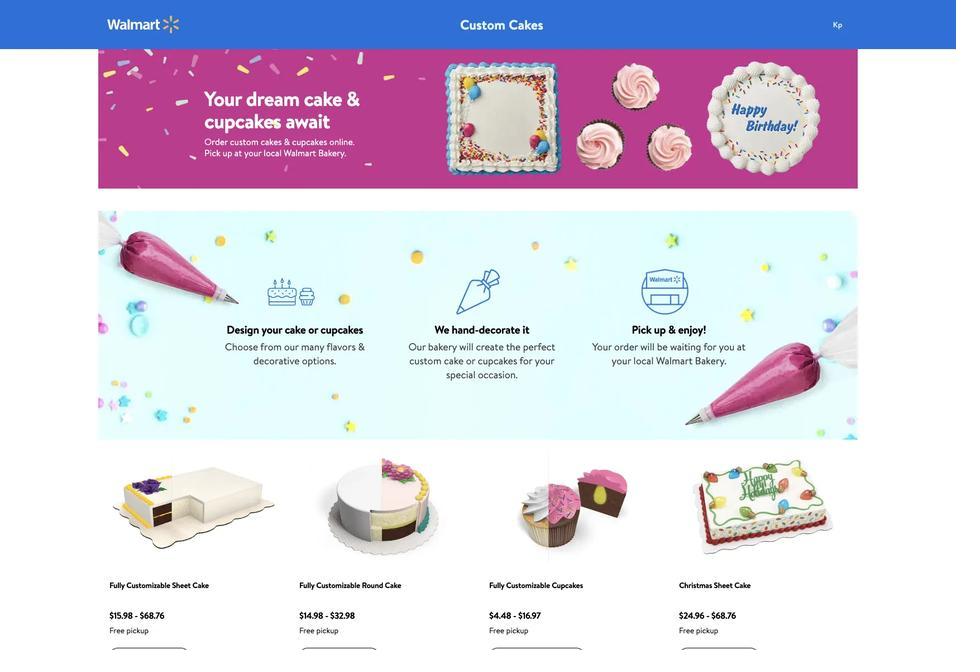 Task type: vqa. For each thing, say whether or not it's contained in the screenshot.
top Walmart
yes



Task type: describe. For each thing, give the bounding box(es) containing it.
cake for your
[[285, 322, 306, 337]]

$16.97
[[518, 610, 541, 622]]

up inside the pick up & enjoy! your order will be waiting for you at your local walmart bakery.
[[654, 322, 666, 337]]

local inside the pick up & enjoy! your order will be waiting for you at your local walmart bakery.
[[634, 354, 654, 368]]

pick inside the pick up & enjoy! your order will be waiting for you at your local walmart bakery.
[[632, 322, 652, 337]]

your inside design your cake or cupcakes choose from our many flavors & decorative options.
[[262, 322, 282, 337]]

free for $15.98 - $68.76
[[109, 626, 125, 637]]

perfect
[[523, 340, 556, 354]]

options.
[[302, 354, 336, 368]]

choose
[[225, 340, 258, 354]]

we
[[435, 322, 449, 337]]

free for $4.48 - $16.97
[[489, 626, 505, 637]]

cake for $32.98
[[385, 580, 401, 592]]

- for $14.98
[[325, 610, 328, 622]]

your inside your dream cake & cupcakes await order custom cakes & cupcakes online. pick up at your local walmart bakery.
[[244, 147, 262, 159]]

at inside the pick up & enjoy! your order will be waiting for you at your local walmart bakery.
[[737, 340, 746, 354]]

pick inside your dream cake & cupcakes await order custom cakes & cupcakes online. pick up at your local walmart bakery.
[[204, 147, 221, 159]]

your inside your dream cake & cupcakes await order custom cakes & cupcakes online. pick up at your local walmart bakery.
[[204, 85, 242, 113]]

fully customizable round cake
[[299, 580, 401, 592]]

custom inside your dream cake & cupcakes await order custom cakes & cupcakes online. pick up at your local walmart bakery.
[[230, 136, 259, 148]]

pickup for $15.98
[[127, 626, 149, 637]]

3 cake from the left
[[735, 580, 751, 592]]

many
[[301, 340, 324, 354]]

flavors
[[327, 340, 356, 354]]

christmas
[[679, 580, 712, 592]]

custom inside we hand-decorate it our bakery will create the perfect custom cake or cupcakes for your special occasion.
[[409, 354, 442, 368]]

occasion.
[[478, 368, 518, 382]]

your inside the pick up & enjoy! your order will be waiting for you at your local walmart bakery.
[[593, 340, 612, 354]]

customizable for $32.98
[[316, 580, 360, 592]]

$14.98
[[299, 610, 323, 622]]

order
[[204, 136, 228, 148]]

bakery
[[428, 340, 457, 354]]

decorate
[[479, 322, 520, 337]]

- for $24.96
[[707, 610, 710, 622]]

or inside we hand-decorate it our bakery will create the perfect custom cake or cupcakes for your special occasion.
[[466, 354, 475, 368]]

we hand-decorate it our bakery will create the perfect custom cake or cupcakes for your special occasion.
[[409, 322, 556, 382]]

cakes
[[261, 136, 282, 148]]

pickup for $14.98
[[316, 626, 339, 637]]

back to walmart.com image
[[107, 16, 180, 34]]

fully for $15.98
[[109, 580, 125, 592]]

fully for $4.48
[[489, 580, 505, 592]]

custom
[[460, 15, 506, 34]]

customizable for $16.97
[[506, 580, 550, 592]]

$68.76 for $15.98
[[140, 610, 164, 622]]

free for $14.98 - $32.98
[[299, 626, 315, 637]]

cake for dream
[[304, 85, 342, 113]]

cupcakes inside we hand-decorate it our bakery will create the perfect custom cake or cupcakes for your special occasion.
[[478, 354, 517, 368]]

will for hand-
[[459, 340, 474, 354]]

$14.98 - $32.98 free pickup
[[299, 610, 355, 637]]

will for up
[[641, 340, 655, 354]]

pickup for $4.48
[[506, 626, 529, 637]]

- for $15.98
[[135, 610, 138, 622]]

fully customizable cupcakes image
[[489, 451, 657, 563]]

$14.98 - $32.98 element
[[299, 609, 401, 623]]

$24.96 - $68.76 free pickup
[[679, 610, 736, 637]]

at inside your dream cake & cupcakes await order custom cakes & cupcakes online. pick up at your local walmart bakery.
[[234, 147, 242, 159]]

order
[[614, 340, 638, 354]]

await
[[286, 107, 330, 135]]

free inside $24.96 - $68.76 free pickup
[[679, 626, 694, 637]]

your inside we hand-decorate it our bakery will create the perfect custom cake or cupcakes for your special occasion.
[[535, 354, 555, 368]]



Task type: locate. For each thing, give the bounding box(es) containing it.
$24.96
[[679, 610, 705, 622]]

fully up $4.48
[[489, 580, 505, 592]]

$68.76
[[140, 610, 164, 622], [712, 610, 736, 622]]

3 - from the left
[[513, 610, 516, 622]]

1 vertical spatial bakery.
[[695, 354, 727, 368]]

$4.48 - $16.97 free pickup
[[489, 610, 541, 637]]

bakery. down await
[[318, 147, 346, 159]]

bakery.
[[318, 147, 346, 159], [695, 354, 727, 368]]

sheet right christmas
[[714, 580, 733, 592]]

- inside the $15.98 - $68.76 free pickup
[[135, 610, 138, 622]]

$15.98 - $68.76 free pickup
[[109, 610, 164, 637]]

2 horizontal spatial fully
[[489, 580, 505, 592]]

your
[[204, 85, 242, 113], [593, 340, 612, 354]]

&
[[347, 85, 360, 113], [284, 136, 290, 148], [668, 322, 676, 337], [358, 340, 365, 354]]

local inside your dream cake & cupcakes await order custom cakes & cupcakes online. pick up at your local walmart bakery.
[[264, 147, 282, 159]]

waiting
[[670, 340, 701, 354]]

free down $14.98
[[299, 626, 315, 637]]

fully up $15.98
[[109, 580, 125, 592]]

0 horizontal spatial $68.76
[[140, 610, 164, 622]]

1 vertical spatial walmart
[[656, 354, 693, 368]]

0 horizontal spatial cake
[[192, 580, 209, 592]]

custom down our
[[409, 354, 442, 368]]

local
[[264, 147, 282, 159], [634, 354, 654, 368]]

- inside $14.98 - $32.98 free pickup
[[325, 610, 328, 622]]

0 vertical spatial local
[[264, 147, 282, 159]]

4 pickup from the left
[[696, 626, 719, 637]]

bakery. inside your dream cake & cupcakes await order custom cakes & cupcakes online. pick up at your local walmart bakery.
[[318, 147, 346, 159]]

sheet
[[172, 580, 191, 592], [714, 580, 733, 592]]

your up order
[[204, 85, 242, 113]]

for left you
[[704, 340, 717, 354]]

walmart right cakes
[[284, 147, 316, 159]]

3 free from the left
[[489, 626, 505, 637]]

4 free from the left
[[679, 626, 694, 637]]

the
[[506, 340, 521, 354]]

cakes
[[509, 15, 544, 34]]

your right order
[[244, 147, 262, 159]]

free inside the $15.98 - $68.76 free pickup
[[109, 626, 125, 637]]

be
[[657, 340, 668, 354]]

- inside $24.96 - $68.76 free pickup
[[707, 610, 710, 622]]

- right $24.96
[[707, 610, 710, 622]]

1 horizontal spatial or
[[466, 354, 475, 368]]

0 vertical spatial up
[[223, 147, 232, 159]]

- for $4.48
[[513, 610, 516, 622]]

pickup down $32.98
[[316, 626, 339, 637]]

christmas sheet cake
[[679, 580, 751, 592]]

2 fully from the left
[[299, 580, 315, 592]]

walmart
[[284, 147, 316, 159], [656, 354, 693, 368]]

pickup for $24.96
[[696, 626, 719, 637]]

sheet up $15.98 - $68.76 element
[[172, 580, 191, 592]]

2 horizontal spatial customizable
[[506, 580, 550, 592]]

or up many
[[308, 322, 318, 337]]

cupcakes inside design your cake or cupcakes choose from our many flavors & decorative options.
[[321, 322, 363, 337]]

2 vertical spatial cake
[[444, 354, 464, 368]]

fully
[[109, 580, 125, 592], [299, 580, 315, 592], [489, 580, 505, 592]]

2 horizontal spatial cake
[[735, 580, 751, 592]]

cake up our on the bottom left
[[285, 322, 306, 337]]

bakery. inside the pick up & enjoy! your order will be waiting for you at your local walmart bakery.
[[695, 354, 727, 368]]

free inside $4.48 - $16.97 free pickup
[[489, 626, 505, 637]]

1 sheet from the left
[[172, 580, 191, 592]]

3 pickup from the left
[[506, 626, 529, 637]]

enjoy!
[[678, 322, 706, 337]]

free down $24.96
[[679, 626, 694, 637]]

0 vertical spatial at
[[234, 147, 242, 159]]

- right $14.98
[[325, 610, 328, 622]]

1 horizontal spatial will
[[641, 340, 655, 354]]

fully customizable cupcakes
[[489, 580, 583, 592]]

1 horizontal spatial local
[[634, 354, 654, 368]]

1 - from the left
[[135, 610, 138, 622]]

pickup
[[127, 626, 149, 637], [316, 626, 339, 637], [506, 626, 529, 637], [696, 626, 719, 637]]

cake
[[304, 85, 342, 113], [285, 322, 306, 337], [444, 354, 464, 368]]

1 horizontal spatial pick
[[632, 322, 652, 337]]

up left cakes
[[223, 147, 232, 159]]

walmart inside the pick up & enjoy! your order will be waiting for you at your local walmart bakery.
[[656, 354, 693, 368]]

your
[[244, 147, 262, 159], [262, 322, 282, 337], [535, 354, 555, 368], [612, 354, 631, 368]]

cupcakes up occasion.
[[478, 354, 517, 368]]

1 customizable from the left
[[126, 580, 170, 592]]

$68.76 down the christmas sheet cake
[[712, 610, 736, 622]]

4 - from the left
[[707, 610, 710, 622]]

& right cakes
[[284, 136, 290, 148]]

local down order
[[634, 354, 654, 368]]

- inside $4.48 - $16.97 free pickup
[[513, 610, 516, 622]]

1 horizontal spatial fully
[[299, 580, 315, 592]]

pick up & enjoy! your order will be waiting for you at your local walmart bakery.
[[593, 322, 746, 368]]

0 horizontal spatial walmart
[[284, 147, 316, 159]]

walmart down waiting
[[656, 354, 693, 368]]

will
[[459, 340, 474, 354], [641, 340, 655, 354]]

will inside we hand-decorate it our bakery will create the perfect custom cake or cupcakes for your special occasion.
[[459, 340, 474, 354]]

1 pickup from the left
[[127, 626, 149, 637]]

3 customizable from the left
[[506, 580, 550, 592]]

or
[[308, 322, 318, 337], [466, 354, 475, 368]]

cupcakes down await
[[292, 136, 327, 148]]

at right order
[[234, 147, 242, 159]]

bakery. down you
[[695, 354, 727, 368]]

pickup inside $24.96 - $68.76 free pickup
[[696, 626, 719, 637]]

$15.98 - $68.76 element
[[109, 609, 209, 623]]

will inside the pick up & enjoy! your order will be waiting for you at your local walmart bakery.
[[641, 340, 655, 354]]

$68.76 inside $24.96 - $68.76 free pickup
[[712, 610, 736, 622]]

cupcakes up order
[[204, 107, 281, 135]]

-
[[135, 610, 138, 622], [325, 610, 328, 622], [513, 610, 516, 622], [707, 610, 710, 622]]

or inside design your cake or cupcakes choose from our many flavors & decorative options.
[[308, 322, 318, 337]]

1 vertical spatial custom
[[409, 354, 442, 368]]

0 vertical spatial your
[[204, 85, 242, 113]]

at right you
[[737, 340, 746, 354]]

pickup down $24.96 - $68.76 element at the right bottom
[[696, 626, 719, 637]]

customizable up $16.97
[[506, 580, 550, 592]]

pickup inside the $15.98 - $68.76 free pickup
[[127, 626, 149, 637]]

free down $15.98
[[109, 626, 125, 637]]

fully customizable sheet cake image
[[109, 455, 277, 559]]

special
[[446, 368, 476, 382]]

1 free from the left
[[109, 626, 125, 637]]

from
[[260, 340, 282, 354]]

1 vertical spatial up
[[654, 322, 666, 337]]

1 horizontal spatial custom
[[409, 354, 442, 368]]

1 vertical spatial local
[[634, 354, 654, 368]]

pickup down $16.97
[[506, 626, 529, 637]]

0 horizontal spatial for
[[520, 354, 533, 368]]

pickup inside $4.48 - $16.97 free pickup
[[506, 626, 529, 637]]

cake for $68.76
[[192, 580, 209, 592]]

1 horizontal spatial up
[[654, 322, 666, 337]]

round
[[362, 580, 383, 592]]

1 vertical spatial your
[[593, 340, 612, 354]]

you
[[719, 340, 735, 354]]

1 horizontal spatial sheet
[[714, 580, 733, 592]]

0 horizontal spatial will
[[459, 340, 474, 354]]

1 fully from the left
[[109, 580, 125, 592]]

2 - from the left
[[325, 610, 328, 622]]

1 horizontal spatial walmart
[[656, 354, 693, 368]]

decorative
[[254, 354, 300, 368]]

free down $4.48
[[489, 626, 505, 637]]

at
[[234, 147, 242, 159], [737, 340, 746, 354]]

0 horizontal spatial sheet
[[172, 580, 191, 592]]

up inside your dream cake & cupcakes await order custom cakes & cupcakes online. pick up at your local walmart bakery.
[[223, 147, 232, 159]]

our
[[409, 340, 426, 354]]

& right flavors
[[358, 340, 365, 354]]

2 cake from the left
[[385, 580, 401, 592]]

local down dream
[[264, 147, 282, 159]]

2 sheet from the left
[[714, 580, 733, 592]]

it
[[523, 322, 529, 337]]

0 vertical spatial or
[[308, 322, 318, 337]]

0 horizontal spatial local
[[264, 147, 282, 159]]

pickup inside $14.98 - $32.98 free pickup
[[316, 626, 339, 637]]

cake inside design your cake or cupcakes choose from our many flavors & decorative options.
[[285, 322, 306, 337]]

$4.48 - $16.97 element
[[489, 609, 585, 623]]

$32.98
[[330, 610, 355, 622]]

cupcakes
[[204, 107, 281, 135], [292, 136, 327, 148], [321, 322, 363, 337], [478, 354, 517, 368]]

your down perfect
[[535, 354, 555, 368]]

1 horizontal spatial at
[[737, 340, 746, 354]]

2 pickup from the left
[[316, 626, 339, 637]]

customizable for $68.76
[[126, 580, 170, 592]]

3 fully from the left
[[489, 580, 505, 592]]

fully up $14.98
[[299, 580, 315, 592]]

cupcakes up flavors
[[321, 322, 363, 337]]

0 horizontal spatial custom
[[230, 136, 259, 148]]

customizable up $32.98
[[316, 580, 360, 592]]

design
[[227, 322, 259, 337]]

1 horizontal spatial customizable
[[316, 580, 360, 592]]

0 horizontal spatial or
[[308, 322, 318, 337]]

0 horizontal spatial bakery.
[[318, 147, 346, 159]]

online.
[[329, 136, 355, 148]]

free
[[109, 626, 125, 637], [299, 626, 315, 637], [489, 626, 505, 637], [679, 626, 694, 637]]

cake up $15.98 - $68.76 element
[[192, 580, 209, 592]]

christmas sheet cake image
[[679, 451, 847, 563]]

fully customizable round cake image
[[299, 451, 467, 563]]

for
[[704, 340, 717, 354], [520, 354, 533, 368]]

$68.76 inside the $15.98 - $68.76 free pickup
[[140, 610, 164, 622]]

kp button
[[827, 13, 871, 36]]

fully for $14.98
[[299, 580, 315, 592]]

cake up special
[[444, 354, 464, 368]]

2 customizable from the left
[[316, 580, 360, 592]]

1 cake from the left
[[192, 580, 209, 592]]

2 free from the left
[[299, 626, 315, 637]]

0 horizontal spatial pick
[[204, 147, 221, 159]]

0 vertical spatial cake
[[304, 85, 342, 113]]

create
[[476, 340, 504, 354]]

custom cakes
[[460, 15, 544, 34]]

cake up the online. at the top of the page
[[304, 85, 342, 113]]

1 horizontal spatial $68.76
[[712, 610, 736, 622]]

dream
[[246, 85, 300, 113]]

will left be on the bottom right of page
[[641, 340, 655, 354]]

0 horizontal spatial at
[[234, 147, 242, 159]]

free inside $14.98 - $32.98 free pickup
[[299, 626, 315, 637]]

$68.76 down "fully customizable sheet cake"
[[140, 610, 164, 622]]

1 horizontal spatial your
[[593, 340, 612, 354]]

- right $15.98
[[135, 610, 138, 622]]

customizable up $15.98 - $68.76 element
[[126, 580, 170, 592]]

cake inside we hand-decorate it our bakery will create the perfect custom cake or cupcakes for your special occasion.
[[444, 354, 464, 368]]

$4.48
[[489, 610, 511, 622]]

your down order
[[612, 354, 631, 368]]

0 horizontal spatial customizable
[[126, 580, 170, 592]]

& left enjoy!
[[668, 322, 676, 337]]

0 vertical spatial pick
[[204, 147, 221, 159]]

or up special
[[466, 354, 475, 368]]

up
[[223, 147, 232, 159], [654, 322, 666, 337]]

0 horizontal spatial fully
[[109, 580, 125, 592]]

1 vertical spatial at
[[737, 340, 746, 354]]

custom left cakes
[[230, 136, 259, 148]]

custom
[[230, 136, 259, 148], [409, 354, 442, 368]]

design your cake or cupcakes choose from our many flavors & decorative options.
[[225, 322, 365, 368]]

& inside the pick up & enjoy! your order will be waiting for you at your local walmart bakery.
[[668, 322, 676, 337]]

pick
[[204, 147, 221, 159], [632, 322, 652, 337]]

will down hand-
[[459, 340, 474, 354]]

your dream cake & cupcakes await order custom cakes & cupcakes online. pick up at your local walmart bakery.
[[204, 85, 360, 159]]

$24.96 - $68.76 element
[[679, 609, 759, 623]]

1 will from the left
[[459, 340, 474, 354]]

cake right round
[[385, 580, 401, 592]]

cake inside your dream cake & cupcakes await order custom cakes & cupcakes online. pick up at your local walmart bakery.
[[304, 85, 342, 113]]

your left order
[[593, 340, 612, 354]]

your up from
[[262, 322, 282, 337]]

hand-
[[452, 322, 479, 337]]

cupcakes
[[552, 580, 583, 592]]

up up be on the bottom right of page
[[654, 322, 666, 337]]

cake
[[192, 580, 209, 592], [385, 580, 401, 592], [735, 580, 751, 592]]

1 $68.76 from the left
[[140, 610, 164, 622]]

customizable
[[126, 580, 170, 592], [316, 580, 360, 592], [506, 580, 550, 592]]

fully customizable sheet cake
[[109, 580, 209, 592]]

0 vertical spatial custom
[[230, 136, 259, 148]]

$15.98
[[109, 610, 133, 622]]

1 horizontal spatial for
[[704, 340, 717, 354]]

pickup down $15.98
[[127, 626, 149, 637]]

walmart inside your dream cake & cupcakes await order custom cakes & cupcakes online. pick up at your local walmart bakery.
[[284, 147, 316, 159]]

& inside design your cake or cupcakes choose from our many flavors & decorative options.
[[358, 340, 365, 354]]

kp
[[833, 19, 843, 30]]

1 horizontal spatial bakery.
[[695, 354, 727, 368]]

cake up $24.96 - $68.76 element at the right bottom
[[735, 580, 751, 592]]

0 vertical spatial walmart
[[284, 147, 316, 159]]

& up the online. at the top of the page
[[347, 85, 360, 113]]

1 vertical spatial pick
[[632, 322, 652, 337]]

0 vertical spatial bakery.
[[318, 147, 346, 159]]

2 will from the left
[[641, 340, 655, 354]]

1 vertical spatial or
[[466, 354, 475, 368]]

0 horizontal spatial your
[[204, 85, 242, 113]]

1 horizontal spatial cake
[[385, 580, 401, 592]]

for inside the pick up & enjoy! your order will be waiting for you at your local walmart bakery.
[[704, 340, 717, 354]]

0 horizontal spatial up
[[223, 147, 232, 159]]

- right $4.48
[[513, 610, 516, 622]]

for inside we hand-decorate it our bakery will create the perfect custom cake or cupcakes for your special occasion.
[[520, 354, 533, 368]]

your inside the pick up & enjoy! your order will be waiting for you at your local walmart bakery.
[[612, 354, 631, 368]]

our
[[284, 340, 299, 354]]

1 vertical spatial cake
[[285, 322, 306, 337]]

for down the
[[520, 354, 533, 368]]

$68.76 for $24.96
[[712, 610, 736, 622]]

2 $68.76 from the left
[[712, 610, 736, 622]]



